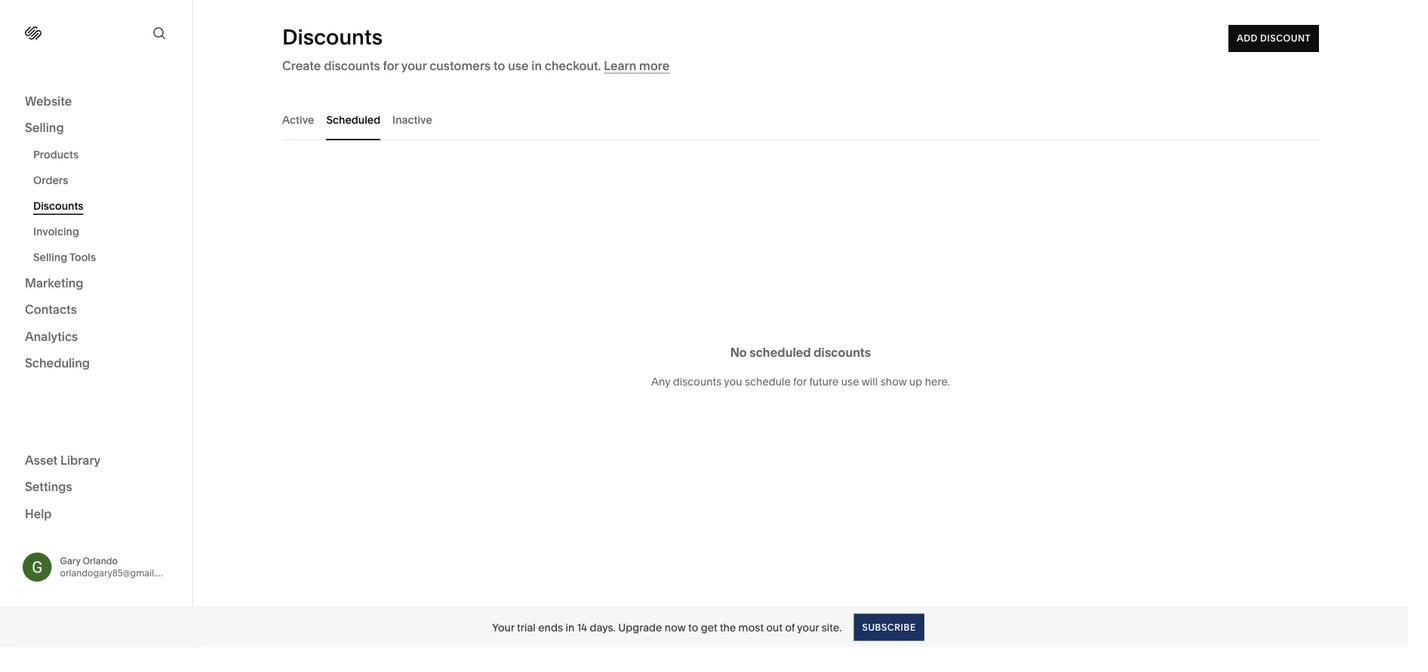Task type: describe. For each thing, give the bounding box(es) containing it.
learn
[[604, 58, 637, 73]]

1 horizontal spatial in
[[566, 621, 575, 634]]

asset library link
[[25, 452, 168, 470]]

analytics
[[25, 329, 78, 344]]

1 vertical spatial for
[[794, 375, 807, 388]]

help link
[[25, 506, 52, 522]]

create discounts for your customers to use in checkout. learn more
[[282, 58, 670, 73]]

will
[[862, 375, 878, 388]]

any
[[651, 375, 671, 388]]

add discount button
[[1229, 25, 1320, 52]]

selling link
[[25, 120, 168, 137]]

you
[[724, 375, 743, 388]]

analytics link
[[25, 328, 168, 346]]

schedule
[[745, 375, 791, 388]]

inactive
[[393, 113, 432, 126]]

invoicing
[[33, 225, 79, 238]]

show
[[881, 375, 907, 388]]

the
[[720, 621, 736, 634]]

subscribe
[[862, 622, 916, 633]]

here.
[[925, 375, 950, 388]]

of
[[785, 621, 795, 634]]

most
[[739, 621, 764, 634]]

discounts link
[[33, 193, 176, 219]]

marketing link
[[25, 275, 168, 293]]

asset library
[[25, 453, 101, 468]]

0 horizontal spatial for
[[383, 58, 399, 73]]

0 horizontal spatial discounts
[[33, 200, 83, 213]]

tools
[[70, 251, 96, 264]]

ends
[[538, 621, 563, 634]]

marketing
[[25, 276, 83, 290]]

your trial ends in 14 days. upgrade now to get the most out of your site.
[[492, 621, 842, 634]]

future
[[810, 375, 839, 388]]

scheduling
[[25, 356, 90, 371]]

subscribe button
[[854, 614, 925, 641]]

selling tools link
[[33, 245, 176, 270]]

asset
[[25, 453, 58, 468]]

scheduling link
[[25, 355, 168, 373]]

active
[[282, 113, 314, 126]]

add discount
[[1237, 33, 1311, 44]]

no scheduled discounts
[[731, 345, 871, 360]]

1 horizontal spatial your
[[797, 621, 819, 634]]

use for will
[[842, 375, 859, 388]]

0 vertical spatial your
[[401, 58, 427, 73]]

products
[[33, 148, 79, 161]]

any discounts you schedule for future use will show up here.
[[651, 375, 950, 388]]

0 vertical spatial discounts
[[282, 24, 383, 50]]

add
[[1237, 33, 1258, 44]]

active button
[[282, 99, 314, 140]]

contacts
[[25, 302, 77, 317]]

get
[[701, 621, 718, 634]]

orlandogary85@gmail.com
[[60, 568, 175, 579]]



Task type: vqa. For each thing, say whether or not it's contained in the screenshot.
tab list containing Active
yes



Task type: locate. For each thing, give the bounding box(es) containing it.
discounts for schedule
[[673, 375, 722, 388]]

1 horizontal spatial to
[[689, 621, 698, 634]]

2 horizontal spatial discounts
[[814, 345, 871, 360]]

1 vertical spatial use
[[842, 375, 859, 388]]

tab list containing active
[[282, 99, 1320, 140]]

discounts
[[324, 58, 380, 73], [814, 345, 871, 360], [673, 375, 722, 388]]

0 vertical spatial for
[[383, 58, 399, 73]]

your right of
[[797, 621, 819, 634]]

website link
[[25, 93, 168, 111]]

selling for selling
[[25, 120, 64, 135]]

orders
[[33, 174, 68, 187]]

for
[[383, 58, 399, 73], [794, 375, 807, 388]]

discounts for your
[[324, 58, 380, 73]]

help
[[25, 507, 52, 521]]

in left the checkout.
[[532, 58, 542, 73]]

1 vertical spatial selling
[[33, 251, 67, 264]]

0 horizontal spatial your
[[401, 58, 427, 73]]

0 vertical spatial discounts
[[324, 58, 380, 73]]

discounts left you
[[673, 375, 722, 388]]

2 vertical spatial discounts
[[673, 375, 722, 388]]

inactive button
[[393, 99, 432, 140]]

for up inactive 'button'
[[383, 58, 399, 73]]

orders link
[[33, 168, 176, 193]]

use for in
[[508, 58, 529, 73]]

trial
[[517, 621, 536, 634]]

use left 'will' at right
[[842, 375, 859, 388]]

1 vertical spatial discounts
[[33, 200, 83, 213]]

scheduled
[[750, 345, 811, 360]]

discount
[[1261, 33, 1311, 44]]

days.
[[590, 621, 616, 634]]

1 vertical spatial your
[[797, 621, 819, 634]]

selling tools
[[33, 251, 96, 264]]

1 vertical spatial discounts
[[814, 345, 871, 360]]

in
[[532, 58, 542, 73], [566, 621, 575, 634]]

learn more link
[[604, 58, 670, 74]]

0 vertical spatial use
[[508, 58, 529, 73]]

0 horizontal spatial discounts
[[324, 58, 380, 73]]

in left 14
[[566, 621, 575, 634]]

your left customers
[[401, 58, 427, 73]]

selling
[[25, 120, 64, 135], [33, 251, 67, 264]]

selling for selling tools
[[33, 251, 67, 264]]

your
[[492, 621, 515, 634]]

1 vertical spatial in
[[566, 621, 575, 634]]

use left the checkout.
[[508, 58, 529, 73]]

no
[[731, 345, 747, 360]]

settings
[[25, 480, 72, 494]]

tab list
[[282, 99, 1320, 140]]

discounts
[[282, 24, 383, 50], [33, 200, 83, 213]]

to right customers
[[494, 58, 505, 73]]

library
[[60, 453, 101, 468]]

contacts link
[[25, 302, 168, 319]]

use
[[508, 58, 529, 73], [842, 375, 859, 388]]

invoicing link
[[33, 219, 176, 245]]

out
[[767, 621, 783, 634]]

0 vertical spatial to
[[494, 58, 505, 73]]

up
[[910, 375, 923, 388]]

1 horizontal spatial for
[[794, 375, 807, 388]]

selling up marketing
[[33, 251, 67, 264]]

products link
[[33, 142, 176, 168]]

selling down the website
[[25, 120, 64, 135]]

discounts up create
[[282, 24, 383, 50]]

gary orlando orlandogary85@gmail.com
[[60, 556, 175, 579]]

0 vertical spatial selling
[[25, 120, 64, 135]]

discounts up invoicing
[[33, 200, 83, 213]]

0 vertical spatial in
[[532, 58, 542, 73]]

your
[[401, 58, 427, 73], [797, 621, 819, 634]]

checkout.
[[545, 58, 601, 73]]

orlando
[[83, 556, 118, 567]]

for left future
[[794, 375, 807, 388]]

discounts up future
[[814, 345, 871, 360]]

scheduled
[[326, 113, 381, 126]]

discounts right create
[[324, 58, 380, 73]]

14
[[577, 621, 587, 634]]

1 horizontal spatial use
[[842, 375, 859, 388]]

1 horizontal spatial discounts
[[282, 24, 383, 50]]

1 horizontal spatial discounts
[[673, 375, 722, 388]]

1 vertical spatial to
[[689, 621, 698, 634]]

website
[[25, 94, 72, 108]]

now
[[665, 621, 686, 634]]

scheduled button
[[326, 99, 381, 140]]

customers
[[430, 58, 491, 73]]

gary
[[60, 556, 81, 567]]

settings link
[[25, 479, 168, 497]]

more
[[639, 58, 670, 73]]

0 horizontal spatial to
[[494, 58, 505, 73]]

upgrade
[[618, 621, 662, 634]]

0 horizontal spatial in
[[532, 58, 542, 73]]

site.
[[822, 621, 842, 634]]

0 horizontal spatial use
[[508, 58, 529, 73]]

to left get
[[689, 621, 698, 634]]

create
[[282, 58, 321, 73]]

to
[[494, 58, 505, 73], [689, 621, 698, 634]]



